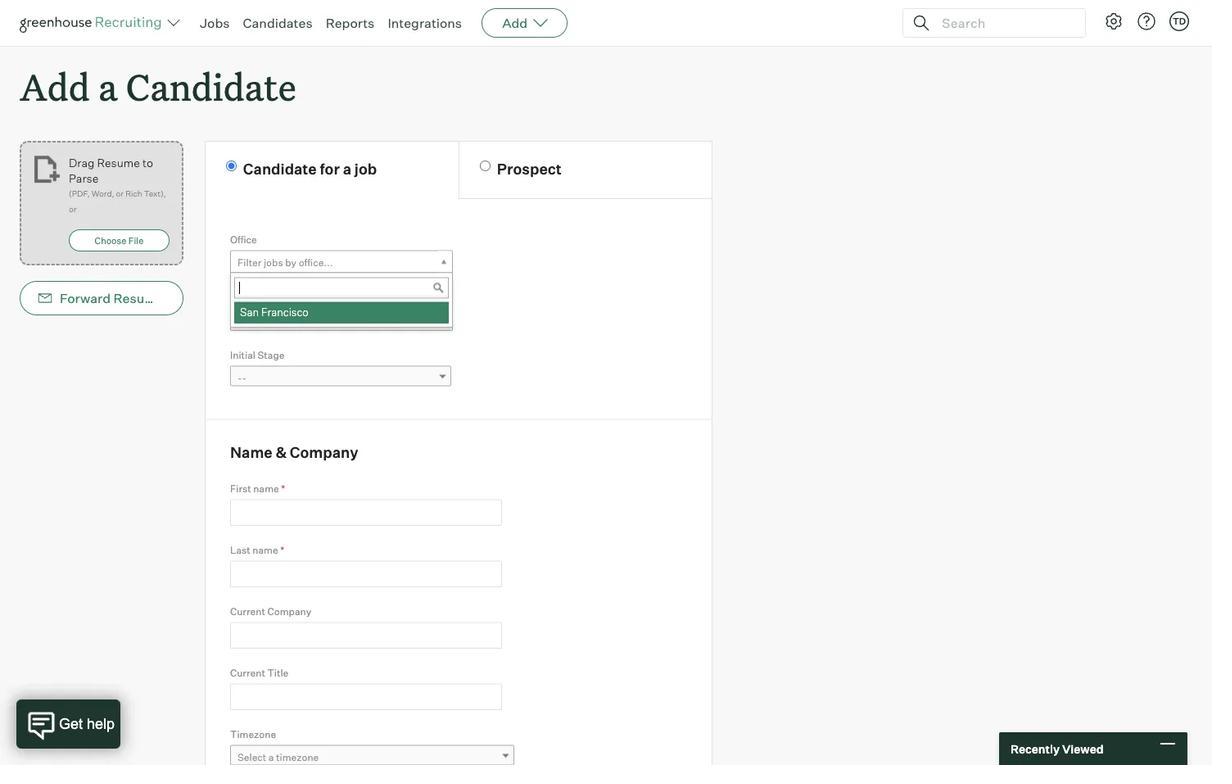 Task type: vqa. For each thing, say whether or not it's contained in the screenshot.
about to the bottom
no



Task type: locate. For each thing, give the bounding box(es) containing it.
0 vertical spatial resume
[[97, 155, 140, 170]]

1 vertical spatial company
[[268, 606, 312, 618]]

san francisco
[[240, 306, 309, 319]]

a left timezone
[[269, 751, 274, 764]]

first
[[230, 483, 251, 495]]

select
[[238, 314, 267, 327], [238, 751, 267, 764]]

0 vertical spatial company
[[290, 444, 359, 462]]

add for add a candidate
[[20, 62, 90, 111]]

select a timezone link
[[230, 745, 515, 765]]

company up title
[[268, 606, 312, 618]]

initial
[[230, 349, 256, 362]]

office
[[230, 234, 257, 246]]

add a candidate
[[20, 62, 297, 111]]

email
[[187, 290, 221, 307]]

Candidate for a job radio
[[226, 161, 237, 171]]

candidate right candidate for a job radio
[[243, 160, 317, 178]]

select down job *
[[238, 314, 267, 327]]

td button
[[1170, 11, 1190, 31]]

1 select from the top
[[238, 314, 267, 327]]

current left title
[[230, 667, 265, 679]]

drag resume to parse (pdf, word, or rich text), or
[[69, 155, 166, 214]]

candidate
[[126, 62, 297, 111], [243, 160, 317, 178]]

select down timezone
[[238, 751, 267, 764]]

0 horizontal spatial add
[[20, 62, 90, 111]]

san
[[240, 306, 259, 319]]

name for first
[[254, 483, 279, 495]]

office...
[[299, 257, 333, 269]]

forward
[[60, 290, 111, 307]]

* right job
[[250, 291, 254, 304]]

jobs
[[200, 15, 230, 31]]

0 vertical spatial name
[[254, 483, 279, 495]]

2 current from the top
[[230, 667, 265, 679]]

resume left 'via'
[[114, 290, 164, 307]]

name & company
[[230, 444, 359, 462]]

td button
[[1167, 8, 1193, 34]]

add inside add popup button
[[502, 15, 528, 31]]

1 vertical spatial *
[[281, 483, 285, 495]]

0 vertical spatial select
[[238, 314, 267, 327]]

name for last
[[253, 544, 278, 557]]

reports link
[[326, 15, 375, 31]]

2 vertical spatial *
[[280, 544, 285, 557]]

1 vertical spatial name
[[253, 544, 278, 557]]

name
[[254, 483, 279, 495], [253, 544, 278, 557]]

select a job...
[[238, 314, 299, 327]]

a for job...
[[269, 314, 274, 327]]

current title
[[230, 667, 289, 679]]

resume inside 'forward resume via email' button
[[114, 290, 164, 307]]

1 vertical spatial candidate
[[243, 160, 317, 178]]

a down greenhouse recruiting image
[[98, 62, 118, 111]]

jobs link
[[200, 15, 230, 31]]

last
[[230, 544, 251, 557]]

candidate down jobs
[[126, 62, 297, 111]]

current
[[230, 606, 265, 618], [230, 667, 265, 679]]

jobs
[[264, 257, 283, 269]]

or down (pdf,
[[69, 204, 76, 214]]

Search text field
[[938, 11, 1071, 35]]

or left 'rich'
[[116, 189, 124, 199]]

-- link
[[230, 366, 452, 390]]

select for select a job...
[[238, 314, 267, 327]]

None text field
[[234, 278, 449, 299], [230, 561, 502, 588], [234, 278, 449, 299], [230, 561, 502, 588]]

company right &
[[290, 444, 359, 462]]

current company
[[230, 606, 312, 618]]

* right last
[[280, 544, 285, 557]]

candidates link
[[243, 15, 313, 31]]

job *
[[230, 291, 254, 304]]

* down &
[[281, 483, 285, 495]]

-
[[238, 372, 242, 385], [242, 372, 247, 385]]

1 horizontal spatial add
[[502, 15, 528, 31]]

forward resume via email button
[[20, 281, 221, 316]]

1 vertical spatial resume
[[114, 290, 164, 307]]

current down last
[[230, 606, 265, 618]]

for
[[320, 160, 340, 178]]

timezone
[[276, 751, 319, 764]]

a for timezone
[[269, 751, 274, 764]]

1 current from the top
[[230, 606, 265, 618]]

*
[[250, 291, 254, 304], [281, 483, 285, 495], [280, 544, 285, 557]]

add
[[502, 15, 528, 31], [20, 62, 90, 111]]

a left job...
[[269, 314, 274, 327]]

resume inside the drag resume to parse (pdf, word, or rich text), or
[[97, 155, 140, 170]]

1 vertical spatial select
[[238, 751, 267, 764]]

None text field
[[230, 500, 502, 526], [230, 622, 502, 649], [230, 684, 502, 710], [230, 500, 502, 526], [230, 622, 502, 649], [230, 684, 502, 710]]

name right last
[[253, 544, 278, 557]]

0 vertical spatial current
[[230, 606, 265, 618]]

select a job... link
[[230, 308, 453, 332]]

title
[[268, 667, 289, 679]]

resume left to
[[97, 155, 140, 170]]

filter jobs by office...
[[238, 257, 333, 269]]

1 vertical spatial or
[[69, 204, 76, 214]]

0 vertical spatial *
[[250, 291, 254, 304]]

resume for forward
[[114, 290, 164, 307]]

1 vertical spatial current
[[230, 667, 265, 679]]

0 horizontal spatial or
[[69, 204, 76, 214]]

san francisco option
[[234, 302, 449, 324]]

parse
[[69, 171, 99, 185]]

resume
[[97, 155, 140, 170], [114, 290, 164, 307]]

reports
[[326, 15, 375, 31]]

name right first
[[254, 483, 279, 495]]

2 select from the top
[[238, 751, 267, 764]]

(pdf,
[[69, 189, 90, 199]]

0 vertical spatial or
[[116, 189, 124, 199]]

0 vertical spatial add
[[502, 15, 528, 31]]

viewed
[[1063, 742, 1104, 756]]

1 - from the left
[[238, 372, 242, 385]]

1 vertical spatial add
[[20, 62, 90, 111]]

or
[[116, 189, 124, 199], [69, 204, 76, 214]]

integrations
[[388, 15, 462, 31]]

filter
[[238, 257, 262, 269]]

company
[[290, 444, 359, 462], [268, 606, 312, 618]]

a
[[98, 62, 118, 111], [343, 160, 352, 178], [269, 314, 274, 327], [269, 751, 274, 764]]



Task type: describe. For each thing, give the bounding box(es) containing it.
&
[[276, 444, 287, 462]]

candidate for a job
[[243, 160, 377, 178]]

choose file
[[95, 235, 144, 246]]

* for last name *
[[280, 544, 285, 557]]

select a timezone
[[238, 751, 319, 764]]

san francisco list box
[[231, 302, 449, 324]]

2 - from the left
[[242, 372, 247, 385]]

to
[[143, 155, 153, 170]]

configure image
[[1105, 11, 1124, 31]]

file
[[128, 235, 144, 246]]

by
[[285, 257, 297, 269]]

job
[[355, 160, 377, 178]]

a for candidate
[[98, 62, 118, 111]]

initial stage
[[230, 349, 285, 362]]

* for first name *
[[281, 483, 285, 495]]

first name *
[[230, 483, 285, 495]]

a right for
[[343, 160, 352, 178]]

Prospect radio
[[480, 161, 491, 171]]

drag
[[69, 155, 95, 170]]

current for current title
[[230, 667, 265, 679]]

--
[[238, 372, 247, 385]]

select for select a timezone
[[238, 751, 267, 764]]

job
[[230, 291, 248, 304]]

name
[[230, 444, 273, 462]]

prospect
[[497, 160, 562, 178]]

job...
[[276, 314, 299, 327]]

add for add
[[502, 15, 528, 31]]

filter jobs by office... link
[[230, 251, 453, 274]]

current for current company
[[230, 606, 265, 618]]

stage
[[258, 349, 285, 362]]

francisco
[[261, 306, 309, 319]]

add button
[[482, 8, 568, 38]]

forward resume via email
[[60, 290, 221, 307]]

rich
[[126, 189, 142, 199]]

0 vertical spatial candidate
[[126, 62, 297, 111]]

recently
[[1011, 742, 1060, 756]]

last name *
[[230, 544, 285, 557]]

resume for drag
[[97, 155, 140, 170]]

recently viewed
[[1011, 742, 1104, 756]]

greenhouse recruiting image
[[20, 13, 167, 33]]

integrations link
[[388, 15, 462, 31]]

td
[[1173, 16, 1187, 27]]

text),
[[144, 189, 166, 199]]

timezone
[[230, 728, 276, 741]]

word,
[[92, 189, 114, 199]]

via
[[166, 290, 184, 307]]

1 horizontal spatial or
[[116, 189, 124, 199]]

choose
[[95, 235, 126, 246]]

candidates
[[243, 15, 313, 31]]



